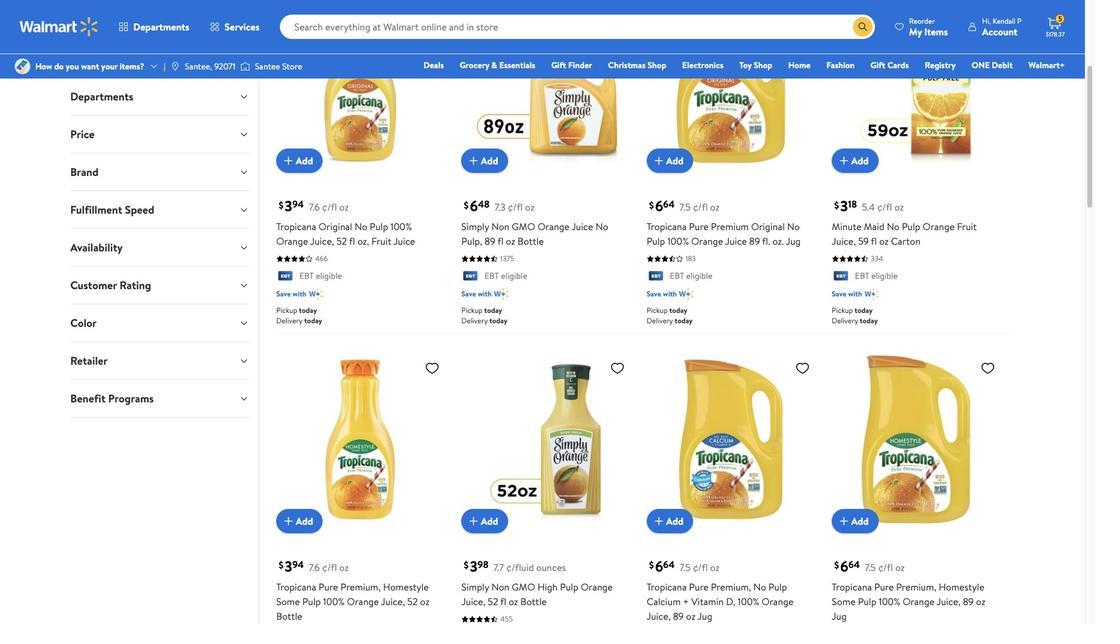 Task type: describe. For each thing, give the bounding box(es) containing it.
non for 3
[[492, 580, 510, 594]]

pure for $ 6 64 7.5 ¢/fl oz tropicana pure premium, homestyle some pulp 100% orange juice, 89 oz jug
[[875, 580, 894, 594]]

 image for santee store
[[240, 60, 250, 72]]

add button for tropicana pure premium, homestyle some pulp 100% orange juice, 52 oz bottle
[[276, 509, 323, 533]]

$ 6 64 7.5 ¢/fl oz tropicana pure premium original no pulp 100% orange juice 89 fl. oz. jug
[[647, 196, 801, 248]]

¢/fl for $ 3 94 7.6 ¢/fl oz tropicana pure premium, homestyle some pulp 100% orange juice, 52 oz bottle
[[322, 561, 337, 574]]

100% inside $ 6 64 7.5 ¢/fl oz tropicana pure premium, no pulp calcium + vitamin d, 100% orange juice, 89 oz jug
[[738, 595, 760, 608]]

|
[[164, 60, 165, 72]]

with for $ 6 64 7.5 ¢/fl oz tropicana pure premium original no pulp 100% orange juice 89 fl. oz. jug
[[663, 288, 677, 299]]

fruit inside $ 3 18 5.4 ¢/fl oz minute maid no pulp orange fruit juice, 59 fl oz carton
[[957, 220, 977, 233]]

jug inside $ 6 64 7.5 ¢/fl oz tropicana pure premium original no pulp 100% orange juice 89 fl. oz. jug
[[786, 235, 801, 248]]

home
[[789, 59, 811, 71]]

ebt for $ 6 64 7.5 ¢/fl oz tropicana pure premium original no pulp 100% orange juice 89 fl. oz. jug
[[670, 270, 685, 282]]

walmart image
[[19, 17, 99, 37]]

one
[[972, 59, 990, 71]]

finder
[[568, 59, 593, 71]]

availability
[[70, 240, 123, 255]]

52 inside '$ 3 94 7.6 ¢/fl oz tropicana pure premium, homestyle some pulp 100% orange juice, 52 oz bottle'
[[407, 595, 418, 608]]

gmo for 6
[[512, 220, 536, 233]]

pickup for $ 3 18 5.4 ¢/fl oz minute maid no pulp orange fruit juice, 59 fl oz carton
[[832, 305, 853, 315]]

¢/fluid
[[507, 561, 534, 574]]

one debit link
[[967, 58, 1019, 72]]

some for 3
[[276, 595, 300, 608]]

no inside $ 6 64 7.5 ¢/fl oz tropicana pure premium original no pulp 100% orange juice 89 fl. oz. jug
[[788, 220, 800, 233]]

98
[[478, 558, 489, 571]]

your
[[101, 60, 118, 72]]

add for simply non gmo orange juice no pulp, 89 fl oz bottle
[[481, 154, 499, 168]]

94 for $ 3 94 7.6 ¢/fl oz tropicana original no pulp 100% orange juice, 52 fl oz, fruit juice
[[293, 198, 304, 211]]

price tab
[[61, 116, 259, 153]]

ebt for $ 3 94 7.6 ¢/fl oz tropicana original no pulp 100% orange juice, 52 fl oz, fruit juice
[[299, 270, 314, 282]]

Search search field
[[280, 15, 875, 39]]

grocery & essentials link
[[454, 58, 541, 72]]

hi,
[[983, 16, 991, 26]]

brand
[[70, 164, 99, 180]]

tropicana for $ 3 94 7.6 ¢/fl oz tropicana original no pulp 100% orange juice, 52 fl oz, fruit juice
[[276, 220, 316, 233]]

add to cart image for tropicana pure premium, homestyle some pulp 100% orange juice, 52 oz bottle
[[281, 514, 296, 529]]

you
[[66, 60, 79, 72]]

fl for $ 3 18 5.4 ¢/fl oz minute maid no pulp orange fruit juice, 59 fl oz carton
[[871, 235, 877, 248]]

store
[[282, 60, 302, 72]]

juice, inside $ 3 18 5.4 ¢/fl oz minute maid no pulp orange fruit juice, 59 fl oz carton
[[832, 235, 856, 248]]

fashion
[[827, 59, 855, 71]]

departments inside departments dropdown button
[[70, 89, 133, 104]]

minute
[[832, 220, 862, 233]]

programs
[[108, 391, 154, 406]]

pulp inside $ 3 98 7.7 ¢/fluid ounces simply non gmo high pulp orange juice, 52 fl oz bottle
[[560, 580, 579, 594]]

add to cart image for minute maid no pulp orange fruit juice, 59 fl oz carton
[[837, 154, 852, 168]]

¢/fl for $ 6 64 7.5 ¢/fl oz tropicana pure premium original no pulp 100% orange juice 89 fl. oz. jug
[[693, 201, 708, 214]]

pickup for $ 6 48 7.3 ¢/fl oz simply non gmo orange juice no pulp, 89 fl oz bottle
[[462, 305, 483, 315]]

183
[[686, 254, 696, 264]]

pickup today delivery today for $ 6 64 7.5 ¢/fl oz tropicana pure premium original no pulp 100% orange juice 89 fl. oz. jug
[[647, 305, 693, 326]]

departments button
[[61, 78, 259, 115]]

grocery
[[460, 59, 490, 71]]

customer rating tab
[[61, 267, 259, 304]]

$ 6 48 7.3 ¢/fl oz simply non gmo orange juice no pulp, 89 fl oz bottle
[[462, 196, 609, 248]]

grocery & essentials
[[460, 59, 536, 71]]

account
[[983, 25, 1018, 38]]

save with for $ 3 94 7.6 ¢/fl oz tropicana original no pulp 100% orange juice, 52 fl oz, fruit juice
[[276, 288, 307, 299]]

home link
[[783, 58, 817, 72]]

 image for santee, 92071
[[170, 61, 180, 71]]

walmart plus image for 6
[[494, 288, 509, 300]]

benefit programs button
[[61, 380, 259, 417]]

kendall
[[993, 16, 1016, 26]]

registry link
[[920, 58, 962, 72]]

pickup for $ 6 64 7.5 ¢/fl oz tropicana pure premium original no pulp 100% orange juice 89 fl. oz. jug
[[647, 305, 668, 315]]

add for simply non gmo high pulp orange juice, 52 fl oz bottle
[[481, 514, 499, 528]]

gmo for 3
[[512, 580, 536, 594]]

reorder my items
[[910, 16, 948, 38]]

ebt eligible for $ 3 94 7.6 ¢/fl oz tropicana original no pulp 100% orange juice, 52 fl oz, fruit juice
[[299, 270, 342, 282]]

64 for $ 6 64 7.5 ¢/fl oz tropicana pure premium, homestyle some pulp 100% orange juice, 89 oz jug
[[849, 558, 860, 571]]

add button for tropicana original no pulp 100% orange juice, 52 fl oz, fruit juice
[[276, 149, 323, 173]]

my
[[910, 25, 922, 38]]

some for 6
[[832, 595, 856, 608]]

santee store
[[255, 60, 302, 72]]

maid
[[864, 220, 885, 233]]

100% for $ 3 94 7.6 ¢/fl oz tropicana pure premium, homestyle some pulp 100% orange juice, 52 oz bottle
[[323, 595, 345, 608]]

ebt for $ 6 48 7.3 ¢/fl oz simply non gmo orange juice no pulp, 89 fl oz bottle
[[485, 270, 499, 282]]

customer rating button
[[61, 267, 259, 304]]

ebt image for 3
[[832, 271, 851, 283]]

jug inside $ 6 64 7.5 ¢/fl oz tropicana pure premium, homestyle some pulp 100% orange juice, 89 oz jug
[[832, 610, 847, 623]]

walmart plus image for 3
[[865, 288, 879, 300]]

registry
[[925, 59, 956, 71]]

466
[[315, 254, 328, 264]]

fulfillment speed
[[70, 202, 154, 217]]

ebt image for 6
[[647, 271, 665, 283]]

jug inside $ 6 64 7.5 ¢/fl oz tropicana pure premium, no pulp calcium + vitamin d, 100% orange juice, 89 oz jug
[[698, 610, 713, 623]]

pulp inside $ 3 18 5.4 ¢/fl oz minute maid no pulp orange fruit juice, 59 fl oz carton
[[902, 220, 921, 233]]

gift cards link
[[865, 58, 915, 72]]

fruit inside $ 3 94 7.6 ¢/fl oz tropicana original no pulp 100% orange juice, 52 fl oz, fruit juice
[[372, 235, 392, 248]]

100% inside $ 3 94 7.6 ¢/fl oz tropicana original no pulp 100% orange juice, 52 fl oz, fruit juice
[[391, 220, 412, 233]]

7.5 for $ 6 64 7.5 ¢/fl oz tropicana pure premium, homestyle some pulp 100% orange juice, 89 oz jug
[[865, 561, 876, 574]]

rating
[[120, 278, 151, 293]]

juice inside $ 6 64 7.5 ¢/fl oz tropicana pure premium original no pulp 100% orange juice 89 fl. oz. jug
[[726, 235, 747, 248]]

essentials
[[499, 59, 536, 71]]

tropicana for $ 6 64 7.5 ¢/fl oz tropicana pure premium, homestyle some pulp 100% orange juice, 89 oz jug
[[832, 580, 872, 594]]

reorder
[[910, 16, 935, 26]]

walmart+ link
[[1024, 58, 1071, 72]]

pure for $ 6 64 7.5 ¢/fl oz tropicana pure premium, no pulp calcium + vitamin d, 100% orange juice, 89 oz jug
[[689, 580, 709, 594]]

gift for gift cards
[[871, 59, 886, 71]]

$ 3 94 7.6 ¢/fl oz tropicana original no pulp 100% orange juice, 52 fl oz, fruit juice
[[276, 196, 415, 248]]

availability button
[[61, 229, 259, 266]]

7.3
[[495, 201, 506, 214]]

$ 6 64 7.5 ¢/fl oz tropicana pure premium, homestyle some pulp 100% orange juice, 89 oz jug
[[832, 556, 986, 623]]

juice, inside $ 3 98 7.7 ¢/fluid ounces simply non gmo high pulp orange juice, 52 fl oz bottle
[[462, 595, 486, 608]]

deals
[[424, 59, 444, 71]]

no inside $ 3 18 5.4 ¢/fl oz minute maid no pulp orange fruit juice, 59 fl oz carton
[[887, 220, 900, 233]]

89 inside $ 6 64 7.5 ¢/fl oz tropicana pure premium, no pulp calcium + vitamin d, 100% orange juice, 89 oz jug
[[673, 610, 684, 623]]

48
[[478, 198, 490, 211]]

benefit programs tab
[[61, 380, 259, 417]]

want
[[81, 60, 99, 72]]

¢/fl for $ 6 64 7.5 ¢/fl oz tropicana pure premium, homestyle some pulp 100% orange juice, 89 oz jug
[[879, 561, 893, 574]]

oz.
[[773, 235, 784, 248]]

pulp inside $ 6 64 7.5 ¢/fl oz tropicana pure premium, no pulp calcium + vitamin d, 100% orange juice, 89 oz jug
[[769, 580, 787, 594]]

juice, inside $ 6 64 7.5 ¢/fl oz tropicana pure premium, homestyle some pulp 100% orange juice, 89 oz jug
[[937, 595, 961, 608]]

5
[[1059, 14, 1063, 24]]

&
[[492, 59, 497, 71]]

92071
[[214, 60, 236, 72]]

52 for $ 3 98 7.7 ¢/fluid ounces simply non gmo high pulp orange juice, 52 fl oz bottle
[[488, 595, 498, 608]]

+
[[683, 595, 689, 608]]

5.4
[[862, 201, 875, 214]]

add button for tropicana pure premium, homestyle some pulp 100% orange juice, 89 oz jug
[[832, 509, 879, 533]]

$ for $ 6 64 7.5 ¢/fl oz tropicana pure premium original no pulp 100% orange juice 89 fl. oz. jug
[[649, 198, 654, 212]]

7.7
[[494, 561, 504, 574]]

eligible for $ 3 18 5.4 ¢/fl oz minute maid no pulp orange fruit juice, 59 fl oz carton
[[872, 270, 898, 282]]

cards
[[888, 59, 909, 71]]

tropicana for $ 3 94 7.6 ¢/fl oz tropicana pure premium, homestyle some pulp 100% orange juice, 52 oz bottle
[[276, 580, 316, 594]]

price button
[[61, 116, 259, 153]]

tropicana for $ 6 64 7.5 ¢/fl oz tropicana pure premium original no pulp 100% orange juice 89 fl. oz. jug
[[647, 220, 687, 233]]

speed
[[125, 202, 154, 217]]

fulfillment speed button
[[61, 191, 259, 228]]

$ for $ 3 94 7.6 ¢/fl oz tropicana original no pulp 100% orange juice, 52 fl oz, fruit juice
[[279, 198, 284, 212]]

juice inside $ 6 48 7.3 ¢/fl oz simply non gmo orange juice no pulp, 89 fl oz bottle
[[572, 220, 594, 233]]

gift finder
[[552, 59, 593, 71]]

juice, inside '$ 3 94 7.6 ¢/fl oz tropicana pure premium, homestyle some pulp 100% orange juice, 52 oz bottle'
[[381, 595, 405, 608]]

3 for $ 3 18 5.4 ¢/fl oz minute maid no pulp orange fruit juice, 59 fl oz carton
[[841, 196, 848, 216]]

pickup today delivery today for $ 6 48 7.3 ¢/fl oz simply non gmo orange juice no pulp, 89 fl oz bottle
[[462, 305, 508, 326]]

customer
[[70, 278, 117, 293]]

6 for $ 6 64 7.5 ¢/fl oz tropicana pure premium, homestyle some pulp 100% orange juice, 89 oz jug
[[841, 556, 849, 577]]

santee,
[[185, 60, 212, 72]]

brand button
[[61, 153, 259, 191]]

santee, 92071
[[185, 60, 236, 72]]

pulp inside $ 3 94 7.6 ¢/fl oz tropicana original no pulp 100% orange juice, 52 fl oz, fruit juice
[[370, 220, 388, 233]]

fulfillment speed tab
[[61, 191, 259, 228]]

$ 3 18 5.4 ¢/fl oz minute maid no pulp orange fruit juice, 59 fl oz carton
[[832, 196, 977, 248]]

electronics link
[[677, 58, 729, 72]]

100% for $ 6 64 7.5 ¢/fl oz tropicana pure premium original no pulp 100% orange juice 89 fl. oz. jug
[[668, 235, 689, 248]]

pure for $ 3 94 7.6 ¢/fl oz tropicana pure premium, homestyle some pulp 100% orange juice, 52 oz bottle
[[319, 580, 338, 594]]

no inside $ 6 48 7.3 ¢/fl oz simply non gmo orange juice no pulp, 89 fl oz bottle
[[596, 220, 609, 233]]

¢/fl for $ 6 48 7.3 ¢/fl oz simply non gmo orange juice no pulp, 89 fl oz bottle
[[508, 201, 523, 214]]

p
[[1018, 16, 1022, 26]]

how do you want your items?
[[35, 60, 144, 72]]

64 for $ 6 64 7.5 ¢/fl oz tropicana pure premium, no pulp calcium + vitamin d, 100% orange juice, 89 oz jug
[[664, 558, 675, 571]]

oz inside $ 3 94 7.6 ¢/fl oz tropicana original no pulp 100% orange juice, 52 fl oz, fruit juice
[[339, 201, 349, 214]]

$178.37
[[1047, 30, 1065, 38]]

items?
[[120, 60, 144, 72]]

benefit
[[70, 391, 106, 406]]

carton
[[891, 235, 921, 248]]

add button for minute maid no pulp orange fruit juice, 59 fl oz carton
[[832, 149, 879, 173]]

$ for $ 6 64 7.5 ¢/fl oz tropicana pure premium, homestyle some pulp 100% orange juice, 89 oz jug
[[835, 558, 840, 572]]

non for 6
[[492, 220, 510, 233]]

fl.
[[763, 235, 771, 248]]

delivery for $ 6 64 7.5 ¢/fl oz tropicana pure premium original no pulp 100% orange juice 89 fl. oz. jug
[[647, 315, 673, 326]]

add to cart image for tropicana pure premium original no pulp 100% orange juice 89 fl. oz. jug
[[652, 154, 666, 168]]

walmart plus image for 3
[[309, 288, 323, 300]]

ebt image for 3
[[276, 271, 295, 283]]

oz inside $ 3 98 7.7 ¢/fluid ounces simply non gmo high pulp orange juice, 52 fl oz bottle
[[509, 595, 518, 608]]

price
[[70, 127, 95, 142]]



Task type: locate. For each thing, give the bounding box(es) containing it.
0 horizontal spatial 52
[[337, 235, 347, 248]]

add to favorites list, tropicana original no pulp 100% orange juice, 52 fl oz, fruit juice image
[[425, 0, 440, 15]]

add
[[296, 154, 313, 168], [481, 154, 499, 168], [666, 154, 684, 168], [852, 154, 869, 168], [296, 514, 313, 528], [481, 514, 499, 528], [666, 514, 684, 528], [852, 514, 869, 528]]

1 vertical spatial 94
[[293, 558, 304, 571]]

89
[[485, 235, 496, 248], [750, 235, 760, 248], [963, 595, 974, 608], [673, 610, 684, 623]]

tropicana original no pulp 100% orange juice, 52 fl oz, fruit juice image
[[276, 0, 445, 163]]

save with for $ 6 64 7.5 ¢/fl oz tropicana pure premium original no pulp 100% orange juice 89 fl. oz. jug
[[647, 288, 677, 299]]

oz,
[[358, 235, 369, 248]]

premium, for $ 3 94 7.6 ¢/fl oz tropicana pure premium, homestyle some pulp 100% orange juice, 52 oz bottle
[[341, 580, 381, 594]]

2 94 from the top
[[293, 558, 304, 571]]

gift inside 'link'
[[552, 59, 566, 71]]

2 save from the left
[[462, 288, 476, 299]]

0 horizontal spatial juice
[[394, 235, 415, 248]]

1 vertical spatial gmo
[[512, 580, 536, 594]]

7.5
[[680, 201, 691, 214], [680, 561, 691, 574], [865, 561, 876, 574]]

3 inside $ 3 18 5.4 ¢/fl oz minute maid no pulp orange fruit juice, 59 fl oz carton
[[841, 196, 848, 216]]

tropicana for $ 6 64 7.5 ¢/fl oz tropicana pure premium, no pulp calcium + vitamin d, 100% orange juice, 89 oz jug
[[647, 580, 687, 594]]

add to favorites list, simply non gmo high pulp orange juice, 52 fl oz bottle image
[[610, 360, 625, 375]]

calcium
[[647, 595, 681, 608]]

add for tropicana original no pulp 100% orange juice, 52 fl oz, fruit juice
[[296, 154, 313, 168]]

3 save from the left
[[647, 288, 662, 299]]

0 vertical spatial 7.6
[[309, 201, 320, 214]]

simply up pulp,
[[462, 220, 489, 233]]

fashion link
[[821, 58, 861, 72]]

$
[[279, 198, 284, 212], [464, 198, 469, 212], [649, 198, 654, 212], [835, 198, 840, 212], [279, 558, 284, 572], [464, 558, 469, 572], [649, 558, 654, 572], [835, 558, 840, 572]]

simply non gmo orange juice no pulp, 89 fl oz bottle image
[[462, 0, 630, 163]]

2 gift from the left
[[871, 59, 886, 71]]

premium
[[711, 220, 749, 233]]

vitamin
[[692, 595, 724, 608]]

7.5 inside $ 6 64 7.5 ¢/fl oz tropicana pure premium, no pulp calcium + vitamin d, 100% orange juice, 89 oz jug
[[680, 561, 691, 574]]

add to cart image
[[652, 154, 666, 168], [837, 154, 852, 168], [281, 514, 296, 529], [467, 514, 481, 529], [652, 514, 666, 529], [837, 514, 852, 529]]

simply down 98
[[462, 580, 489, 594]]

add for tropicana pure premium, homestyle some pulp 100% orange juice, 52 oz bottle
[[296, 514, 313, 528]]

1 add to cart image from the left
[[281, 154, 296, 168]]

7.5 for $ 6 64 7.5 ¢/fl oz tropicana pure premium, no pulp calcium + vitamin d, 100% orange juice, 89 oz jug
[[680, 561, 691, 574]]

1 premium, from the left
[[341, 580, 381, 594]]

0 horizontal spatial  image
[[170, 61, 180, 71]]

1 horizontal spatial fruit
[[957, 220, 977, 233]]

4 eligible from the left
[[872, 270, 898, 282]]

add to favorites list, tropicana pure premium, homestyle some pulp 100% orange juice, 89 oz jug image
[[981, 360, 996, 375]]

0 horizontal spatial premium,
[[341, 580, 381, 594]]

Walmart Site-Wide search field
[[280, 15, 875, 39]]

fl right 59
[[871, 235, 877, 248]]

94 for $ 3 94 7.6 ¢/fl oz tropicana pure premium, homestyle some pulp 100% orange juice, 52 oz bottle
[[293, 558, 304, 571]]

gift left cards
[[871, 59, 886, 71]]

89 inside $ 6 48 7.3 ¢/fl oz simply non gmo orange juice no pulp, 89 fl oz bottle
[[485, 235, 496, 248]]

departments tab
[[61, 78, 259, 115]]

premium, inside $ 6 64 7.5 ¢/fl oz tropicana pure premium, no pulp calcium + vitamin d, 100% orange juice, 89 oz jug
[[711, 580, 752, 594]]

¢/fl for $ 6 64 7.5 ¢/fl oz tropicana pure premium, no pulp calcium + vitamin d, 100% orange juice, 89 oz jug
[[693, 561, 708, 574]]

no inside $ 3 94 7.6 ¢/fl oz tropicana original no pulp 100% orange juice, 52 fl oz, fruit juice
[[355, 220, 368, 233]]

3 save with from the left
[[647, 288, 677, 299]]

departments up |
[[133, 20, 189, 33]]

3 with from the left
[[663, 288, 677, 299]]

juice inside $ 3 94 7.6 ¢/fl oz tropicana original no pulp 100% orange juice, 52 fl oz, fruit juice
[[394, 235, 415, 248]]

1 horizontal spatial some
[[832, 595, 856, 608]]

¢/fl for $ 3 94 7.6 ¢/fl oz tropicana original no pulp 100% orange juice, 52 fl oz, fruit juice
[[322, 201, 337, 214]]

2 ebt image from the left
[[832, 271, 851, 283]]

¢/fl inside $ 3 18 5.4 ¢/fl oz minute maid no pulp orange fruit juice, 59 fl oz carton
[[878, 201, 893, 214]]

$ inside $ 6 64 7.5 ¢/fl oz tropicana pure premium, no pulp calcium + vitamin d, 100% orange juice, 89 oz jug
[[649, 558, 654, 572]]

ebt eligible for $ 6 48 7.3 ¢/fl oz simply non gmo orange juice no pulp, 89 fl oz bottle
[[485, 270, 528, 282]]

tropicana
[[276, 220, 316, 233], [647, 220, 687, 233], [276, 580, 316, 594], [647, 580, 687, 594], [832, 580, 872, 594]]

$ for $ 6 64 7.5 ¢/fl oz tropicana pure premium, no pulp calcium + vitamin d, 100% orange juice, 89 oz jug
[[649, 558, 654, 572]]

3 premium, from the left
[[897, 580, 937, 594]]

2 some from the left
[[832, 595, 856, 608]]

1 eligible from the left
[[316, 270, 342, 282]]

simply non gmo high pulp orange juice, 52 fl oz bottle image
[[462, 355, 630, 524]]

simply inside $ 6 48 7.3 ¢/fl oz simply non gmo orange juice no pulp, 89 fl oz bottle
[[462, 220, 489, 233]]

no
[[355, 220, 368, 233], [596, 220, 609, 233], [788, 220, 800, 233], [887, 220, 900, 233], [754, 580, 767, 594]]

1 pickup today delivery today from the left
[[276, 305, 322, 326]]

add button for tropicana pure premium original no pulp 100% orange juice 89 fl. oz. jug
[[647, 149, 694, 173]]

orange inside $ 6 48 7.3 ¢/fl oz simply non gmo orange juice no pulp, 89 fl oz bottle
[[538, 220, 570, 233]]

departments button
[[108, 12, 200, 41]]

christmas
[[608, 59, 646, 71]]

2 pickup from the left
[[462, 305, 483, 315]]

1 some from the left
[[276, 595, 300, 608]]

$ for $ 3 94 7.6 ¢/fl oz tropicana pure premium, homestyle some pulp 100% orange juice, 52 oz bottle
[[279, 558, 284, 572]]

save with
[[276, 288, 307, 299], [462, 288, 492, 299], [647, 288, 677, 299], [832, 288, 863, 299]]

1 horizontal spatial ebt image
[[462, 271, 480, 283]]

1 ebt from the left
[[299, 270, 314, 282]]

64 inside $ 6 64 7.5 ¢/fl oz tropicana pure premium original no pulp 100% orange juice 89 fl. oz. jug
[[664, 198, 675, 211]]

add to cart image for 6
[[467, 154, 481, 168]]

d,
[[726, 595, 736, 608]]

homestyle for 6
[[939, 580, 985, 594]]

delivery for $ 6 48 7.3 ¢/fl oz simply non gmo orange juice no pulp, 89 fl oz bottle
[[462, 315, 488, 326]]

3 ebt eligible from the left
[[670, 270, 713, 282]]

save for $ 6 64 7.5 ¢/fl oz tropicana pure premium original no pulp 100% orange juice 89 fl. oz. jug
[[647, 288, 662, 299]]

1 horizontal spatial homestyle
[[939, 580, 985, 594]]

1 walmart plus image from the left
[[680, 288, 694, 300]]

santee
[[255, 60, 280, 72]]

1 horizontal spatial premium,
[[711, 580, 752, 594]]

delivery for $ 3 18 5.4 ¢/fl oz minute maid no pulp orange fruit juice, 59 fl oz carton
[[832, 315, 859, 326]]

1 vertical spatial bottle
[[521, 595, 547, 608]]

clear search field text image
[[839, 22, 849, 31]]

fl for $ 3 94 7.6 ¢/fl oz tropicana original no pulp 100% orange juice, 52 fl oz, fruit juice
[[349, 235, 355, 248]]

departments down your
[[70, 89, 133, 104]]

$ 3 98 7.7 ¢/fluid ounces simply non gmo high pulp orange juice, 52 fl oz bottle
[[462, 556, 613, 608]]

0 horizontal spatial walmart plus image
[[680, 288, 694, 300]]

gift for gift finder
[[552, 59, 566, 71]]

some inside '$ 3 94 7.6 ¢/fl oz tropicana pure premium, homestyle some pulp 100% orange juice, 52 oz bottle'
[[276, 595, 300, 608]]

christmas shop
[[608, 59, 667, 71]]

1 ebt eligible from the left
[[299, 270, 342, 282]]

$ for $ 3 98 7.7 ¢/fluid ounces simply non gmo high pulp orange juice, 52 fl oz bottle
[[464, 558, 469, 572]]

toy shop
[[740, 59, 773, 71]]

add for tropicana pure premium, no pulp calcium + vitamin d, 100% orange juice, 89 oz jug
[[666, 514, 684, 528]]

2 walmart plus image from the left
[[865, 288, 879, 300]]

$ inside '$ 3 94 7.6 ¢/fl oz tropicana pure premium, homestyle some pulp 100% orange juice, 52 oz bottle'
[[279, 558, 284, 572]]

availability tab
[[61, 229, 259, 266]]

2 ebt eligible from the left
[[485, 270, 528, 282]]

pure inside $ 6 64 7.5 ¢/fl oz tropicana pure premium, no pulp calcium + vitamin d, 100% orange juice, 89 oz jug
[[689, 580, 709, 594]]

original up fl.
[[752, 220, 785, 233]]

non
[[492, 220, 510, 233], [492, 580, 510, 594]]

add button for simply non gmo high pulp orange juice, 52 fl oz bottle
[[462, 509, 508, 533]]

fl
[[349, 235, 355, 248], [498, 235, 504, 248], [871, 235, 877, 248], [501, 595, 507, 608]]

pulp inside $ 6 64 7.5 ¢/fl oz tropicana pure premium, homestyle some pulp 100% orange juice, 89 oz jug
[[858, 595, 877, 608]]

fl left the oz,
[[349, 235, 355, 248]]

do
[[54, 60, 64, 72]]

 image right |
[[170, 61, 180, 71]]

pickup today delivery today for $ 3 94 7.6 ¢/fl oz tropicana original no pulp 100% orange juice, 52 fl oz, fruit juice
[[276, 305, 322, 326]]

ebt for $ 3 18 5.4 ¢/fl oz minute maid no pulp orange fruit juice, 59 fl oz carton
[[855, 270, 870, 282]]

1 horizontal spatial juice
[[572, 220, 594, 233]]

orange inside $ 3 18 5.4 ¢/fl oz minute maid no pulp orange fruit juice, 59 fl oz carton
[[923, 220, 955, 233]]

7.5 for $ 6 64 7.5 ¢/fl oz tropicana pure premium original no pulp 100% orange juice 89 fl. oz. jug
[[680, 201, 691, 214]]

add to cart image for tropicana pure premium, no pulp calcium + vitamin d, 100% orange juice, 89 oz jug
[[652, 514, 666, 529]]

save for $ 6 48 7.3 ¢/fl oz simply non gmo orange juice no pulp, 89 fl oz bottle
[[462, 288, 476, 299]]

0 vertical spatial simply
[[462, 220, 489, 233]]

6 inside $ 6 64 7.5 ¢/fl oz tropicana pure premium, no pulp calcium + vitamin d, 100% orange juice, 89 oz jug
[[655, 556, 664, 577]]

52 inside $ 3 94 7.6 ¢/fl oz tropicana original no pulp 100% orange juice, 52 fl oz, fruit juice
[[337, 235, 347, 248]]

 image right 92071
[[240, 60, 250, 72]]

add for tropicana pure premium, homestyle some pulp 100% orange juice, 89 oz jug
[[852, 514, 869, 528]]

ebt eligible
[[299, 270, 342, 282], [485, 270, 528, 282], [670, 270, 713, 282], [855, 270, 898, 282]]

0 vertical spatial non
[[492, 220, 510, 233]]

shop right christmas
[[648, 59, 667, 71]]

6 for $ 6 64 7.5 ¢/fl oz tropicana pure premium original no pulp 100% orange juice 89 fl. oz. jug
[[655, 196, 664, 216]]

add for tropicana pure premium original no pulp 100% orange juice 89 fl. oz. jug
[[666, 154, 684, 168]]

add to favorites list, simply non gmo orange juice no pulp, 89 fl oz bottle image
[[610, 0, 625, 15]]

ebt image for 6
[[462, 271, 480, 283]]

6 inside $ 6 64 7.5 ¢/fl oz tropicana pure premium original no pulp 100% orange juice 89 fl. oz. jug
[[655, 196, 664, 216]]

4 pickup from the left
[[832, 305, 853, 315]]

tropicana pure premium, homestyle some pulp 100% orange juice, 89 oz jug image
[[832, 355, 1001, 524]]

some inside $ 6 64 7.5 ¢/fl oz tropicana pure premium, homestyle some pulp 100% orange juice, 89 oz jug
[[832, 595, 856, 608]]

1 simply from the top
[[462, 220, 489, 233]]

1 vertical spatial simply
[[462, 580, 489, 594]]

4 with from the left
[[849, 288, 863, 299]]

2 simply from the top
[[462, 580, 489, 594]]

¢/fl inside $ 6 64 7.5 ¢/fl oz tropicana pure premium, homestyle some pulp 100% orange juice, 89 oz jug
[[879, 561, 893, 574]]

52 for $ 3 94 7.6 ¢/fl oz tropicana original no pulp 100% orange juice, 52 fl oz, fruit juice
[[337, 235, 347, 248]]

tropicana inside $ 3 94 7.6 ¢/fl oz tropicana original no pulp 100% orange juice, 52 fl oz, fruit juice
[[276, 220, 316, 233]]

items
[[925, 25, 948, 38]]

pulp inside $ 6 64 7.5 ¢/fl oz tropicana pure premium original no pulp 100% orange juice 89 fl. oz. jug
[[647, 235, 665, 248]]

2 horizontal spatial 52
[[488, 595, 498, 608]]

¢/fl inside $ 6 64 7.5 ¢/fl oz tropicana pure premium, no pulp calcium + vitamin d, 100% orange juice, 89 oz jug
[[693, 561, 708, 574]]

premium, for $ 6 64 7.5 ¢/fl oz tropicana pure premium, homestyle some pulp 100% orange juice, 89 oz jug
[[897, 580, 937, 594]]

ebt eligible down 1375
[[485, 270, 528, 282]]

2 horizontal spatial juice
[[726, 235, 747, 248]]

premium, inside $ 6 64 7.5 ¢/fl oz tropicana pure premium, homestyle some pulp 100% orange juice, 89 oz jug
[[897, 580, 937, 594]]

non down "7.7"
[[492, 580, 510, 594]]

1 save from the left
[[276, 288, 291, 299]]

1 save with from the left
[[276, 288, 307, 299]]

fl down "7.7"
[[501, 595, 507, 608]]

walmart+
[[1029, 59, 1065, 71]]

$ for $ 3 18 5.4 ¢/fl oz minute maid no pulp orange fruit juice, 59 fl oz carton
[[835, 198, 840, 212]]

3 for $ 3 98 7.7 ¢/fluid ounces simply non gmo high pulp orange juice, 52 fl oz bottle
[[470, 556, 478, 577]]

non inside $ 6 48 7.3 ¢/fl oz simply non gmo orange juice no pulp, 89 fl oz bottle
[[492, 220, 510, 233]]

100% inside '$ 3 94 7.6 ¢/fl oz tropicana pure premium, homestyle some pulp 100% orange juice, 52 oz bottle'
[[323, 595, 345, 608]]

orange inside $ 6 64 7.5 ¢/fl oz tropicana pure premium, no pulp calcium + vitamin d, 100% orange juice, 89 oz jug
[[762, 595, 794, 608]]

eligible down 334
[[872, 270, 898, 282]]

2 ebt image from the left
[[462, 271, 480, 283]]

 image
[[240, 60, 250, 72], [170, 61, 180, 71]]

pure inside $ 6 64 7.5 ¢/fl oz tropicana pure premium original no pulp 100% orange juice 89 fl. oz. jug
[[689, 220, 709, 233]]

7.5 inside $ 6 64 7.5 ¢/fl oz tropicana pure premium original no pulp 100% orange juice 89 fl. oz. jug
[[680, 201, 691, 214]]

simply
[[462, 220, 489, 233], [462, 580, 489, 594]]

0 vertical spatial departments
[[133, 20, 189, 33]]

color button
[[61, 304, 259, 342]]

1 horizontal spatial gift
[[871, 59, 886, 71]]

retailer
[[70, 353, 108, 368]]

7.6 inside $ 3 94 7.6 ¢/fl oz tropicana original no pulp 100% orange juice, 52 fl oz, fruit juice
[[309, 201, 320, 214]]

2 premium, from the left
[[711, 580, 752, 594]]

1 with from the left
[[293, 288, 307, 299]]

4 delivery from the left
[[832, 315, 859, 326]]

1 gmo from the top
[[512, 220, 536, 233]]

0 horizontal spatial jug
[[698, 610, 713, 623]]

juice,
[[310, 235, 334, 248], [832, 235, 856, 248], [381, 595, 405, 608], [462, 595, 486, 608], [937, 595, 961, 608], [647, 610, 671, 623]]

pure for $ 6 64 7.5 ¢/fl oz tropicana pure premium original no pulp 100% orange juice 89 fl. oz. jug
[[689, 220, 709, 233]]

tropicana inside '$ 3 94 7.6 ¢/fl oz tropicana pure premium, homestyle some pulp 100% orange juice, 52 oz bottle'
[[276, 580, 316, 594]]

some
[[276, 595, 300, 608], [832, 595, 856, 608]]

1 ebt image from the left
[[647, 271, 665, 283]]

juice
[[572, 220, 594, 233], [394, 235, 415, 248], [726, 235, 747, 248]]

1 shop from the left
[[648, 59, 667, 71]]

2 save with from the left
[[462, 288, 492, 299]]

simply for 6
[[462, 220, 489, 233]]

$ inside $ 6 64 7.5 ¢/fl oz tropicana pure premium original no pulp 100% orange juice 89 fl. oz. jug
[[649, 198, 654, 212]]

2 non from the top
[[492, 580, 510, 594]]

bottle for 3
[[521, 595, 547, 608]]

1 horizontal spatial original
[[752, 220, 785, 233]]

0 horizontal spatial gift
[[552, 59, 566, 71]]

fl inside $ 6 48 7.3 ¢/fl oz simply non gmo orange juice no pulp, 89 fl oz bottle
[[498, 235, 504, 248]]

tropicana pure premium, homestyle some pulp 100% orange juice, 52 oz bottle image
[[276, 355, 445, 524]]

2 horizontal spatial jug
[[832, 610, 847, 623]]

bottle inside $ 3 98 7.7 ¢/fluid ounces simply non gmo high pulp orange juice, 52 fl oz bottle
[[521, 595, 547, 608]]

customer rating
[[70, 278, 151, 293]]

search icon image
[[858, 22, 868, 32]]

89 inside $ 6 64 7.5 ¢/fl oz tropicana pure premium, homestyle some pulp 100% orange juice, 89 oz jug
[[963, 595, 974, 608]]

1 vertical spatial 7.6
[[309, 561, 320, 574]]

7.6 inside '$ 3 94 7.6 ¢/fl oz tropicana pure premium, homestyle some pulp 100% orange juice, 52 oz bottle'
[[309, 561, 320, 574]]

$ 3 94 7.6 ¢/fl oz tropicana pure premium, homestyle some pulp 100% orange juice, 52 oz bottle
[[276, 556, 430, 623]]

orange inside $ 3 98 7.7 ¢/fluid ounces simply non gmo high pulp orange juice, 52 fl oz bottle
[[581, 580, 613, 594]]

¢/fl inside $ 6 64 7.5 ¢/fl oz tropicana pure premium original no pulp 100% orange juice 89 fl. oz. jug
[[693, 201, 708, 214]]

with for $ 3 94 7.6 ¢/fl oz tropicana original no pulp 100% orange juice, 52 fl oz, fruit juice
[[293, 288, 307, 299]]

0 horizontal spatial ebt image
[[276, 271, 295, 283]]

1 horizontal spatial shop
[[754, 59, 773, 71]]

3 delivery from the left
[[647, 315, 673, 326]]

tropicana pure premium original no pulp 100% orange juice 89 fl. oz. jug image
[[647, 0, 815, 163]]

minute maid no pulp orange fruit juice, 59 fl oz carton image
[[832, 0, 1001, 163]]

ebt eligible for $ 3 18 5.4 ¢/fl oz minute maid no pulp orange fruit juice, 59 fl oz carton
[[855, 270, 898, 282]]

100%
[[391, 220, 412, 233], [668, 235, 689, 248], [323, 595, 345, 608], [738, 595, 760, 608], [879, 595, 901, 608]]

juice, inside $ 6 64 7.5 ¢/fl oz tropicana pure premium, no pulp calcium + vitamin d, 100% orange juice, 89 oz jug
[[647, 610, 671, 623]]

with
[[293, 288, 307, 299], [478, 288, 492, 299], [663, 288, 677, 299], [849, 288, 863, 299]]

1 horizontal spatial walmart plus image
[[865, 288, 879, 300]]

with for $ 6 48 7.3 ¢/fl oz simply non gmo orange juice no pulp, 89 fl oz bottle
[[478, 288, 492, 299]]

1 pickup from the left
[[276, 305, 297, 315]]

fruit
[[957, 220, 977, 233], [372, 235, 392, 248]]

electronics
[[683, 59, 724, 71]]

ebt image
[[276, 271, 295, 283], [462, 271, 480, 283]]

4 save from the left
[[832, 288, 847, 299]]

departments
[[133, 20, 189, 33], [70, 89, 133, 104]]

1 walmart plus image from the left
[[309, 288, 323, 300]]

1 homestyle from the left
[[383, 580, 429, 594]]

3 inside '$ 3 94 7.6 ¢/fl oz tropicana pure premium, homestyle some pulp 100% orange juice, 52 oz bottle'
[[285, 556, 293, 577]]

orange inside $ 3 94 7.6 ¢/fl oz tropicana original no pulp 100% orange juice, 52 fl oz, fruit juice
[[276, 235, 308, 248]]

with for $ 3 18 5.4 ¢/fl oz minute maid no pulp orange fruit juice, 59 fl oz carton
[[849, 288, 863, 299]]

deals link
[[418, 58, 450, 72]]

walmart plus image down 183
[[680, 288, 694, 300]]

ebt eligible for $ 6 64 7.5 ¢/fl oz tropicana pure premium original no pulp 100% orange juice 89 fl. oz. jug
[[670, 270, 713, 282]]

ebt
[[299, 270, 314, 282], [485, 270, 499, 282], [670, 270, 685, 282], [855, 270, 870, 282]]

2 delivery from the left
[[462, 315, 488, 326]]

pulp,
[[462, 235, 482, 248]]

94 inside $ 3 94 7.6 ¢/fl oz tropicana original no pulp 100% orange juice, 52 fl oz, fruit juice
[[293, 198, 304, 211]]

shop right toy
[[754, 59, 773, 71]]

2 shop from the left
[[754, 59, 773, 71]]

tropicana inside $ 6 64 7.5 ¢/fl oz tropicana pure premium, homestyle some pulp 100% orange juice, 89 oz jug
[[832, 580, 872, 594]]

1 horizontal spatial walmart plus image
[[494, 288, 509, 300]]

0 horizontal spatial homestyle
[[383, 580, 429, 594]]

add to favorites list, tropicana pure premium original no pulp 100% orange juice 89 fl. oz. jug image
[[796, 0, 810, 15]]

$ inside $ 6 64 7.5 ¢/fl oz tropicana pure premium, homestyle some pulp 100% orange juice, 89 oz jug
[[835, 558, 840, 572]]

gmo down ¢/fluid at the left
[[512, 580, 536, 594]]

benefit programs
[[70, 391, 154, 406]]

bottle inside $ 6 48 7.3 ¢/fl oz simply non gmo orange juice no pulp, 89 fl oz bottle
[[518, 235, 544, 248]]

original inside $ 3 94 7.6 ¢/fl oz tropicana original no pulp 100% orange juice, 52 fl oz, fruit juice
[[319, 220, 352, 233]]

4 ebt from the left
[[855, 270, 870, 282]]

add to favorites list, tropicana pure premium, no pulp calcium + vitamin d, 100% orange juice, 89 oz jug image
[[796, 360, 810, 375]]

0 horizontal spatial some
[[276, 595, 300, 608]]

ounces
[[536, 561, 566, 574]]

52 inside $ 3 98 7.7 ¢/fluid ounces simply non gmo high pulp orange juice, 52 fl oz bottle
[[488, 595, 498, 608]]

add button for tropicana pure premium, no pulp calcium + vitamin d, 100% orange juice, 89 oz jug
[[647, 509, 694, 533]]

3 eligible from the left
[[687, 270, 713, 282]]

64
[[664, 198, 675, 211], [664, 558, 675, 571], [849, 558, 860, 571]]

¢/fl inside $ 3 94 7.6 ¢/fl oz tropicana original no pulp 100% orange juice, 52 fl oz, fruit juice
[[322, 201, 337, 214]]

6
[[470, 196, 478, 216], [655, 196, 664, 216], [655, 556, 664, 577], [841, 556, 849, 577]]

shop
[[648, 59, 667, 71], [754, 59, 773, 71]]

pure inside $ 6 64 7.5 ¢/fl oz tropicana pure premium, homestyle some pulp 100% orange juice, 89 oz jug
[[875, 580, 894, 594]]

1 gift from the left
[[552, 59, 566, 71]]

2 eligible from the left
[[501, 270, 528, 282]]

eligible for $ 6 64 7.5 ¢/fl oz tropicana pure premium original no pulp 100% orange juice 89 fl. oz. jug
[[687, 270, 713, 282]]

departments inside departments popup button
[[133, 20, 189, 33]]

1 horizontal spatial  image
[[240, 60, 250, 72]]

$ inside $ 6 48 7.3 ¢/fl oz simply non gmo orange juice no pulp, 89 fl oz bottle
[[464, 198, 469, 212]]

retailer button
[[61, 342, 259, 379]]

1 non from the top
[[492, 220, 510, 233]]

1 vertical spatial non
[[492, 580, 510, 594]]

simply inside $ 3 98 7.7 ¢/fluid ounces simply non gmo high pulp orange juice, 52 fl oz bottle
[[462, 580, 489, 594]]

0 horizontal spatial add to cart image
[[281, 154, 296, 168]]

¢/fl for $ 3 18 5.4 ¢/fl oz minute maid no pulp orange fruit juice, 59 fl oz carton
[[878, 201, 893, 214]]

1 vertical spatial departments
[[70, 89, 133, 104]]

4 save with from the left
[[832, 288, 863, 299]]

1 ebt image from the left
[[276, 271, 295, 283]]

save for $ 3 94 7.6 ¢/fl oz tropicana original no pulp 100% orange juice, 52 fl oz, fruit juice
[[276, 288, 291, 299]]

premium,
[[341, 580, 381, 594], [711, 580, 752, 594], [897, 580, 937, 594]]

add for minute maid no pulp orange fruit juice, 59 fl oz carton
[[852, 154, 869, 168]]

2 vertical spatial bottle
[[276, 610, 303, 623]]

3 for $ 3 94 7.6 ¢/fl oz tropicana original no pulp 100% orange juice, 52 fl oz, fruit juice
[[285, 196, 293, 216]]

5 $178.37
[[1047, 14, 1065, 38]]

juice, inside $ 3 94 7.6 ¢/fl oz tropicana original no pulp 100% orange juice, 52 fl oz, fruit juice
[[310, 235, 334, 248]]

1 horizontal spatial jug
[[786, 235, 801, 248]]

eligible for $ 6 48 7.3 ¢/fl oz simply non gmo orange juice no pulp, 89 fl oz bottle
[[501, 270, 528, 282]]

pickup for $ 3 94 7.6 ¢/fl oz tropicana original no pulp 100% orange juice, 52 fl oz, fruit juice
[[276, 305, 297, 315]]

3
[[285, 196, 293, 216], [841, 196, 848, 216], [285, 556, 293, 577], [470, 556, 478, 577]]

3 pickup today delivery today from the left
[[647, 305, 693, 326]]

services
[[225, 20, 260, 33]]

pulp inside '$ 3 94 7.6 ¢/fl oz tropicana pure premium, homestyle some pulp 100% orange juice, 52 oz bottle'
[[302, 595, 321, 608]]

ebt eligible down 183
[[670, 270, 713, 282]]

¢/fl inside $ 6 48 7.3 ¢/fl oz simply non gmo orange juice no pulp, 89 fl oz bottle
[[508, 201, 523, 214]]

walmart plus image down 1375
[[494, 288, 509, 300]]

6 inside $ 6 64 7.5 ¢/fl oz tropicana pure premium, homestyle some pulp 100% orange juice, 89 oz jug
[[841, 556, 849, 577]]

0 vertical spatial bottle
[[518, 235, 544, 248]]

homestyle inside $ 6 64 7.5 ¢/fl oz tropicana pure premium, homestyle some pulp 100% orange juice, 89 oz jug
[[939, 580, 985, 594]]

gift left the finder
[[552, 59, 566, 71]]

ebt eligible down 466
[[299, 270, 342, 282]]

tropicana pure premium, no pulp calcium + vitamin d, 100% orange juice, 89 oz jug image
[[647, 355, 815, 524]]

2 gmo from the top
[[512, 580, 536, 594]]

$ for $ 6 48 7.3 ¢/fl oz simply non gmo orange juice no pulp, 89 fl oz bottle
[[464, 198, 469, 212]]

walmart plus image
[[680, 288, 694, 300], [865, 288, 879, 300]]

0 vertical spatial gmo
[[512, 220, 536, 233]]

4 ebt eligible from the left
[[855, 270, 898, 282]]

fl up 1375
[[498, 235, 504, 248]]

walmart plus image
[[309, 288, 323, 300], [494, 288, 509, 300]]

walmart plus image down 334
[[865, 288, 879, 300]]

2 walmart plus image from the left
[[494, 288, 509, 300]]

bottle
[[518, 235, 544, 248], [521, 595, 547, 608], [276, 610, 303, 623]]

2 7.6 from the top
[[309, 561, 320, 574]]

7.6 for $ 3 94 7.6 ¢/fl oz tropicana pure premium, homestyle some pulp 100% orange juice, 52 oz bottle
[[309, 561, 320, 574]]

1 horizontal spatial add to cart image
[[467, 154, 481, 168]]

3 pickup from the left
[[647, 305, 668, 315]]

0 vertical spatial fruit
[[957, 220, 977, 233]]

2 pickup today delivery today from the left
[[462, 305, 508, 326]]

3 inside $ 3 94 7.6 ¢/fl oz tropicana original no pulp 100% orange juice, 52 fl oz, fruit juice
[[285, 196, 293, 216]]

gmo up 1375
[[512, 220, 536, 233]]

oz inside $ 6 64 7.5 ¢/fl oz tropicana pure premium original no pulp 100% orange juice 89 fl. oz. jug
[[711, 201, 720, 214]]

1 original from the left
[[319, 220, 352, 233]]

fl for $ 6 48 7.3 ¢/fl oz simply non gmo orange juice no pulp, 89 fl oz bottle
[[498, 235, 504, 248]]

6 for $ 6 48 7.3 ¢/fl oz simply non gmo orange juice no pulp, 89 fl oz bottle
[[470, 196, 478, 216]]

add to favorites list, minute maid no pulp orange fruit juice, 59 fl oz carton image
[[981, 0, 996, 15]]

original inside $ 6 64 7.5 ¢/fl oz tropicana pure premium original no pulp 100% orange juice 89 fl. oz. jug
[[752, 220, 785, 233]]

fl inside $ 3 18 5.4 ¢/fl oz minute maid no pulp orange fruit juice, 59 fl oz carton
[[871, 235, 877, 248]]

add to favorites list, tropicana pure premium, homestyle some pulp 100% orange juice, 52 oz bottle image
[[425, 360, 440, 375]]

add button for simply non gmo orange juice no pulp, 89 fl oz bottle
[[462, 149, 508, 173]]

3 for $ 3 94 7.6 ¢/fl oz tropicana pure premium, homestyle some pulp 100% orange juice, 52 oz bottle
[[285, 556, 293, 577]]

$ inside $ 3 94 7.6 ¢/fl oz tropicana original no pulp 100% orange juice, 52 fl oz, fruit juice
[[279, 198, 284, 212]]

 image
[[15, 58, 30, 74]]

color
[[70, 315, 97, 331]]

homestyle for 3
[[383, 580, 429, 594]]

how
[[35, 60, 52, 72]]

2 horizontal spatial premium,
[[897, 580, 937, 594]]

color tab
[[61, 304, 259, 342]]

gmo inside $ 3 98 7.7 ¢/fluid ounces simply non gmo high pulp orange juice, 52 fl oz bottle
[[512, 580, 536, 594]]

100% inside $ 6 64 7.5 ¢/fl oz tropicana pure premium, homestyle some pulp 100% orange juice, 89 oz jug
[[879, 595, 901, 608]]

0 horizontal spatial ebt image
[[647, 271, 665, 283]]

gift finder link
[[546, 58, 598, 72]]

2 ebt from the left
[[485, 270, 499, 282]]

2 homestyle from the left
[[939, 580, 985, 594]]

3 ebt from the left
[[670, 270, 685, 282]]

tropicana inside $ 6 64 7.5 ¢/fl oz tropicana pure premium, no pulp calcium + vitamin d, 100% orange juice, 89 oz jug
[[647, 580, 687, 594]]

eligible down 1375
[[501, 270, 528, 282]]

fl inside $ 3 94 7.6 ¢/fl oz tropicana original no pulp 100% orange juice, 52 fl oz, fruit juice
[[349, 235, 355, 248]]

1 delivery from the left
[[276, 315, 303, 326]]

brand tab
[[61, 153, 259, 191]]

3 inside $ 3 98 7.7 ¢/fluid ounces simply non gmo high pulp orange juice, 52 fl oz bottle
[[470, 556, 478, 577]]

pickup
[[276, 305, 297, 315], [462, 305, 483, 315], [647, 305, 668, 315], [832, 305, 853, 315]]

jug
[[786, 235, 801, 248], [698, 610, 713, 623], [832, 610, 847, 623]]

orange inside $ 6 64 7.5 ¢/fl oz tropicana pure premium original no pulp 100% orange juice 89 fl. oz. jug
[[692, 235, 724, 248]]

fulfillment
[[70, 202, 122, 217]]

non inside $ 3 98 7.7 ¢/fluid ounces simply non gmo high pulp orange juice, 52 fl oz bottle
[[492, 580, 510, 594]]

1 7.6 from the top
[[309, 201, 320, 214]]

ebt image
[[647, 271, 665, 283], [832, 271, 851, 283]]

toy shop link
[[734, 58, 778, 72]]

retailer tab
[[61, 342, 259, 379]]

add to cart image
[[281, 154, 296, 168], [467, 154, 481, 168]]

1 vertical spatial fruit
[[372, 235, 392, 248]]

7.5 inside $ 6 64 7.5 ¢/fl oz tropicana pure premium, homestyle some pulp 100% orange juice, 89 oz jug
[[865, 561, 876, 574]]

0 horizontal spatial shop
[[648, 59, 667, 71]]

save with for $ 6 48 7.3 ¢/fl oz simply non gmo orange juice no pulp, 89 fl oz bottle
[[462, 288, 492, 299]]

2 with from the left
[[478, 288, 492, 299]]

0 horizontal spatial original
[[319, 220, 352, 233]]

ebt eligible down 334
[[855, 270, 898, 282]]

add to cart image for simply non gmo high pulp orange juice, 52 fl oz bottle
[[467, 514, 481, 529]]

64 for $ 6 64 7.5 ¢/fl oz tropicana pure premium original no pulp 100% orange juice 89 fl. oz. jug
[[664, 198, 675, 211]]

orange inside '$ 3 94 7.6 ¢/fl oz tropicana pure premium, homestyle some pulp 100% orange juice, 52 oz bottle'
[[347, 595, 379, 608]]

89 inside $ 6 64 7.5 ¢/fl oz tropicana pure premium original no pulp 100% orange juice 89 fl. oz. jug
[[750, 235, 760, 248]]

bottle inside '$ 3 94 7.6 ¢/fl oz tropicana pure premium, homestyle some pulp 100% orange juice, 52 oz bottle'
[[276, 610, 303, 623]]

no inside $ 6 64 7.5 ¢/fl oz tropicana pure premium, no pulp calcium + vitamin d, 100% orange juice, 89 oz jug
[[754, 580, 767, 594]]

orange
[[538, 220, 570, 233], [923, 220, 955, 233], [276, 235, 308, 248], [692, 235, 724, 248], [581, 580, 613, 594], [347, 595, 379, 608], [762, 595, 794, 608], [903, 595, 935, 608]]

today
[[299, 305, 317, 315], [484, 305, 502, 315], [670, 305, 688, 315], [855, 305, 873, 315], [304, 315, 322, 326], [490, 315, 508, 326], [675, 315, 693, 326], [860, 315, 878, 326]]

0 horizontal spatial fruit
[[372, 235, 392, 248]]

save for $ 3 18 5.4 ¢/fl oz minute maid no pulp orange fruit juice, 59 fl oz carton
[[832, 288, 847, 299]]

18
[[848, 198, 857, 211]]

1 94 from the top
[[293, 198, 304, 211]]

1 horizontal spatial 52
[[407, 595, 418, 608]]

original up 466
[[319, 220, 352, 233]]

pure
[[689, 220, 709, 233], [319, 580, 338, 594], [689, 580, 709, 594], [875, 580, 894, 594]]

0 horizontal spatial walmart plus image
[[309, 288, 323, 300]]

pickup today delivery today for $ 3 18 5.4 ¢/fl oz minute maid no pulp orange fruit juice, 59 fl oz carton
[[832, 305, 878, 326]]

walmart plus image down 466
[[309, 288, 323, 300]]

eligible for $ 3 94 7.6 ¢/fl oz tropicana original no pulp 100% orange juice, 52 fl oz, fruit juice
[[316, 270, 342, 282]]

one debit
[[972, 59, 1013, 71]]

64 inside $ 6 64 7.5 ¢/fl oz tropicana pure premium, no pulp calcium + vitamin d, 100% orange juice, 89 oz jug
[[664, 558, 675, 571]]

eligible down 466
[[316, 270, 342, 282]]

add to cart image for tropicana pure premium, homestyle some pulp 100% orange juice, 89 oz jug
[[837, 514, 852, 529]]

walmart plus image for 6
[[680, 288, 694, 300]]

orange inside $ 6 64 7.5 ¢/fl oz tropicana pure premium, homestyle some pulp 100% orange juice, 89 oz jug
[[903, 595, 935, 608]]

premium, inside '$ 3 94 7.6 ¢/fl oz tropicana pure premium, homestyle some pulp 100% orange juice, 52 oz bottle'
[[341, 580, 381, 594]]

delivery for $ 3 94 7.6 ¢/fl oz tropicana original no pulp 100% orange juice, 52 fl oz, fruit juice
[[276, 315, 303, 326]]

2 add to cart image from the left
[[467, 154, 481, 168]]

4 pickup today delivery today from the left
[[832, 305, 878, 326]]

2 original from the left
[[752, 220, 785, 233]]

0 vertical spatial 94
[[293, 198, 304, 211]]

1 horizontal spatial ebt image
[[832, 271, 851, 283]]

simply for 3
[[462, 580, 489, 594]]

7.6 for $ 3 94 7.6 ¢/fl oz tropicana original no pulp 100% orange juice, 52 fl oz, fruit juice
[[309, 201, 320, 214]]

shop for christmas shop
[[648, 59, 667, 71]]

eligible down 183
[[687, 270, 713, 282]]

non down 7.3
[[492, 220, 510, 233]]

pickup today delivery today
[[276, 305, 322, 326], [462, 305, 508, 326], [647, 305, 693, 326], [832, 305, 878, 326]]

christmas shop link
[[603, 58, 672, 72]]

toy
[[740, 59, 752, 71]]

¢/fl inside '$ 3 94 7.6 ¢/fl oz tropicana pure premium, homestyle some pulp 100% orange juice, 52 oz bottle'
[[322, 561, 337, 574]]



Task type: vqa. For each thing, say whether or not it's contained in the screenshot.


